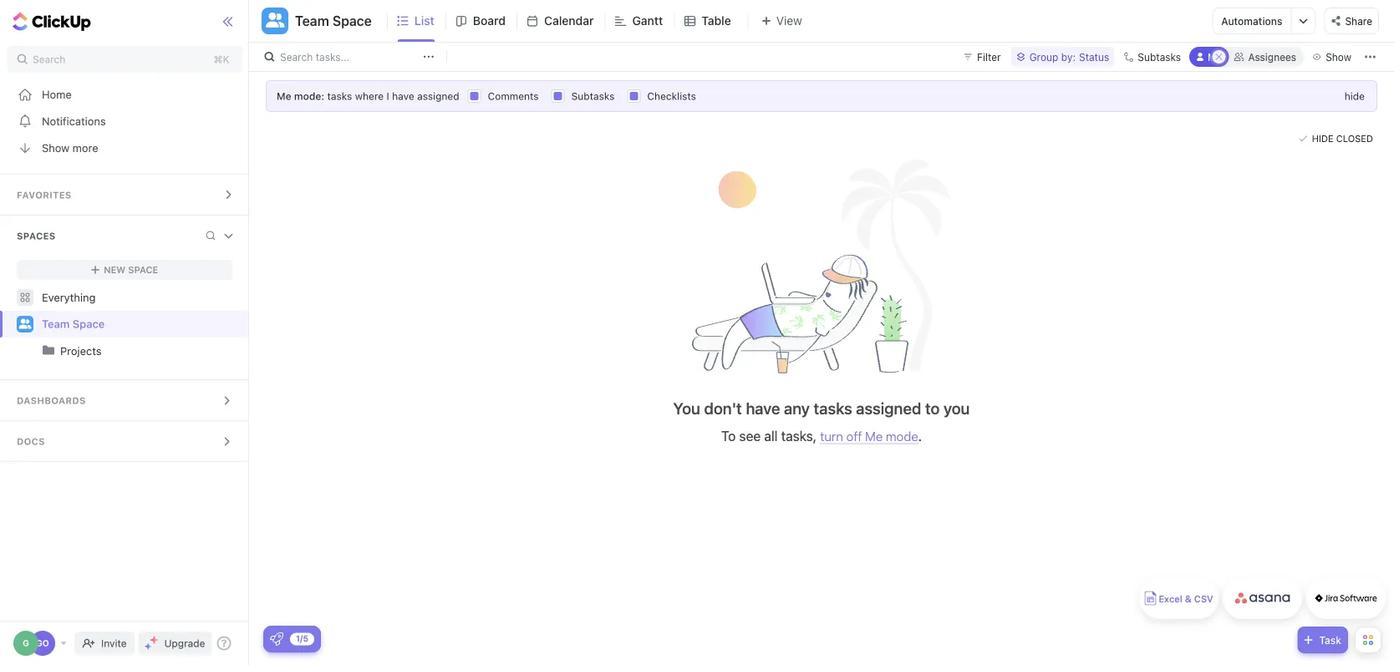Task type: locate. For each thing, give the bounding box(es) containing it.
hide closed
[[1312, 133, 1374, 144]]

space right new
[[128, 265, 158, 276]]

turn off me mode link
[[821, 412, 919, 444]]

1 vertical spatial tasks
[[814, 399, 853, 418]]

home link
[[0, 81, 250, 108]]

search up "home"
[[33, 54, 65, 65]]

0 vertical spatial me
[[1208, 51, 1223, 63]]

assigned up mode
[[856, 399, 922, 418]]

1 vertical spatial subtasks
[[572, 90, 615, 102]]

0 vertical spatial subtasks
[[1138, 51, 1182, 63]]

team space button
[[288, 3, 372, 39]]

notifications link
[[0, 108, 250, 135]]

have
[[392, 90, 414, 102], [746, 399, 780, 418]]

subtasks down calendar link
[[572, 90, 615, 102]]

excel
[[1159, 594, 1183, 605]]

me inside button
[[1208, 51, 1223, 63]]

1 horizontal spatial show
[[1326, 51, 1352, 63]]

board link
[[473, 0, 513, 42]]

board
[[473, 14, 506, 28]]

mode:
[[294, 90, 325, 102]]

1 horizontal spatial me
[[866, 429, 883, 444]]

team space inside sidebar navigation
[[42, 318, 105, 330]]

1 vertical spatial have
[[746, 399, 780, 418]]

1 vertical spatial show
[[42, 142, 70, 154]]

to
[[721, 428, 736, 444]]

0 horizontal spatial show
[[42, 142, 70, 154]]

team up search tasks...
[[295, 13, 329, 29]]

me right off
[[866, 429, 883, 444]]

me left assignees button
[[1208, 51, 1223, 63]]

1 horizontal spatial subtasks
[[1138, 51, 1182, 63]]

show left more
[[42, 142, 70, 154]]

search for search
[[33, 54, 65, 65]]

assigned right i
[[417, 90, 460, 102]]

turn
[[821, 429, 844, 444]]

1 vertical spatial assigned
[[856, 399, 922, 418]]

tasks
[[327, 90, 352, 102], [814, 399, 853, 418]]

0 horizontal spatial have
[[392, 90, 414, 102]]

table
[[702, 14, 731, 28]]

1/5
[[296, 634, 309, 644]]

have up all
[[746, 399, 780, 418]]

0 horizontal spatial space
[[73, 318, 105, 330]]

1 horizontal spatial space
[[128, 265, 158, 276]]

0 vertical spatial have
[[392, 90, 414, 102]]

tasks,
[[781, 428, 817, 444]]

subtasks
[[1138, 51, 1182, 63], [572, 90, 615, 102]]

0 horizontal spatial search
[[33, 54, 65, 65]]

0 horizontal spatial team space
[[42, 318, 105, 330]]

1 horizontal spatial search
[[280, 51, 313, 63]]

2 horizontal spatial space
[[333, 13, 372, 29]]

tasks left where
[[327, 90, 352, 102]]

subtasks inside dropdown button
[[1138, 51, 1182, 63]]

sparkle svg 2 image
[[145, 644, 151, 650]]

hide
[[1312, 133, 1334, 144]]

share button
[[1325, 8, 1380, 34]]

off
[[847, 429, 862, 444]]

invite
[[101, 638, 127, 650]]

team space up tasks...
[[295, 13, 372, 29]]

team space link
[[42, 311, 235, 338]]

space up the "projects"
[[73, 318, 105, 330]]

team inside button
[[295, 13, 329, 29]]

don't
[[704, 399, 742, 418]]

1 vertical spatial team space
[[42, 318, 105, 330]]

search left tasks...
[[280, 51, 313, 63]]

g
[[23, 639, 29, 648]]

me left the mode:
[[277, 90, 291, 102]]

assigned
[[417, 90, 460, 102], [856, 399, 922, 418]]

space
[[333, 13, 372, 29], [128, 265, 158, 276], [73, 318, 105, 330]]

status
[[1079, 51, 1110, 63]]

spaces
[[17, 231, 56, 242]]

me for me mode: tasks where i have assigned
[[277, 90, 291, 102]]

0 vertical spatial tasks
[[327, 90, 352, 102]]

team
[[295, 13, 329, 29], [42, 318, 70, 330]]

team space inside button
[[295, 13, 372, 29]]

tasks...
[[316, 51, 350, 63]]

you don't have any tasks assigned to you
[[674, 399, 970, 418]]

notifications
[[42, 115, 106, 128]]

&
[[1185, 594, 1192, 605]]

csv
[[1195, 594, 1214, 605]]

onboarding checklist button element
[[270, 633, 283, 646]]

sparkle svg 1 image
[[150, 636, 159, 645]]

search tasks...
[[280, 51, 350, 63]]

more
[[72, 142, 98, 154]]

.
[[919, 428, 922, 444]]

show inside sidebar navigation
[[42, 142, 70, 154]]

projects link
[[2, 338, 235, 365], [60, 338, 235, 365]]

view
[[777, 14, 803, 28]]

0 horizontal spatial team
[[42, 318, 70, 330]]

1 vertical spatial team
[[42, 318, 70, 330]]

me for me
[[1208, 51, 1223, 63]]

1 horizontal spatial team
[[295, 13, 329, 29]]

0 horizontal spatial subtasks
[[572, 90, 615, 102]]

search inside sidebar navigation
[[33, 54, 65, 65]]

0 vertical spatial team space
[[295, 13, 372, 29]]

1 horizontal spatial tasks
[[814, 399, 853, 418]]

1 vertical spatial me
[[277, 90, 291, 102]]

space up search tasks... text field
[[333, 13, 372, 29]]

team inside sidebar navigation
[[42, 318, 70, 330]]

show inside dropdown button
[[1326, 51, 1352, 63]]

subtasks left me button
[[1138, 51, 1182, 63]]

0 vertical spatial space
[[333, 13, 372, 29]]

me mode: tasks where i have assigned
[[277, 90, 460, 102]]

calendar link
[[544, 0, 601, 42]]

user group image
[[19, 319, 31, 329]]

team space
[[295, 13, 372, 29], [42, 318, 105, 330]]

team space down everything
[[42, 318, 105, 330]]

me
[[1208, 51, 1223, 63], [277, 90, 291, 102], [866, 429, 883, 444]]

automations
[[1222, 15, 1283, 27]]

0 vertical spatial team
[[295, 13, 329, 29]]

1 horizontal spatial team space
[[295, 13, 372, 29]]

you
[[674, 399, 701, 418]]

0 horizontal spatial me
[[277, 90, 291, 102]]

show
[[1326, 51, 1352, 63], [42, 142, 70, 154]]

0 vertical spatial show
[[1326, 51, 1352, 63]]

onboarding checklist button image
[[270, 633, 283, 646]]

search
[[280, 51, 313, 63], [33, 54, 65, 65]]

2 vertical spatial me
[[866, 429, 883, 444]]

group by: status
[[1030, 51, 1110, 63]]

0 horizontal spatial assigned
[[417, 90, 460, 102]]

tasks up turn
[[814, 399, 853, 418]]

space inside button
[[333, 13, 372, 29]]

2 horizontal spatial me
[[1208, 51, 1223, 63]]

have right i
[[392, 90, 414, 102]]

1 horizontal spatial have
[[746, 399, 780, 418]]

assignees
[[1249, 51, 1297, 63]]

any
[[784, 399, 810, 418]]

team down everything
[[42, 318, 70, 330]]

Search tasks... text field
[[280, 45, 419, 69]]

show down share button at top
[[1326, 51, 1352, 63]]

favorites button
[[0, 175, 250, 215]]

2 vertical spatial space
[[73, 318, 105, 330]]



Task type: describe. For each thing, give the bounding box(es) containing it.
hide
[[1345, 90, 1365, 102]]

dashboards
[[17, 395, 86, 406]]

me inside to see all tasks, turn off me mode .
[[866, 429, 883, 444]]

search for search tasks...
[[280, 51, 313, 63]]

share
[[1346, 15, 1373, 27]]

team space for team space link
[[42, 318, 105, 330]]

2 projects link from the left
[[60, 338, 235, 365]]

everything
[[42, 291, 96, 304]]

g go
[[23, 639, 49, 648]]

go
[[36, 639, 49, 648]]

team for the "team space" button
[[295, 13, 329, 29]]

team for team space link
[[42, 318, 70, 330]]

new
[[104, 265, 126, 276]]

list link
[[415, 0, 441, 42]]

show for show more
[[42, 142, 70, 154]]

filter button
[[957, 47, 1008, 67]]

by:
[[1062, 51, 1076, 63]]

hide closed button
[[1296, 130, 1378, 147]]

excel & csv
[[1159, 594, 1214, 605]]

see
[[740, 428, 761, 444]]

space for team space link
[[73, 318, 105, 330]]

calendar
[[544, 14, 594, 28]]

show more
[[42, 142, 98, 154]]

excel & csv link
[[1140, 578, 1219, 620]]

group
[[1030, 51, 1059, 63]]

0 horizontal spatial tasks
[[327, 90, 352, 102]]

to
[[925, 399, 940, 418]]

user group image
[[266, 13, 284, 28]]

assignees button
[[1227, 47, 1304, 67]]

comments
[[488, 90, 539, 102]]

everything link
[[0, 284, 250, 311]]

list
[[415, 14, 435, 28]]

checklists
[[648, 90, 696, 102]]

0 vertical spatial assigned
[[417, 90, 460, 102]]

show button
[[1308, 47, 1357, 67]]

subtasks button
[[1118, 47, 1187, 67]]

upgrade
[[164, 638, 205, 650]]

favorites
[[17, 190, 72, 201]]

view button
[[748, 10, 808, 31]]

gantt link
[[633, 0, 670, 42]]

gantt
[[633, 14, 663, 28]]

home
[[42, 88, 72, 101]]

i
[[387, 90, 389, 102]]

where
[[355, 90, 384, 102]]

to see all tasks, turn off me mode .
[[721, 428, 922, 444]]

projects
[[60, 345, 102, 357]]

me button
[[1190, 47, 1229, 67]]

space for the "team space" button
[[333, 13, 372, 29]]

mode
[[886, 429, 919, 444]]

docs
[[17, 436, 45, 447]]

closed
[[1337, 133, 1374, 144]]

sidebar navigation
[[0, 0, 253, 666]]

all
[[765, 428, 778, 444]]

1 projects link from the left
[[2, 338, 235, 365]]

upgrade link
[[138, 632, 212, 656]]

table link
[[702, 0, 738, 42]]

you
[[944, 399, 970, 418]]

show for show
[[1326, 51, 1352, 63]]

task
[[1320, 635, 1342, 646]]

⌘k
[[214, 54, 230, 65]]

1 vertical spatial space
[[128, 265, 158, 276]]

automations button
[[1214, 8, 1291, 33]]

filter
[[977, 51, 1001, 63]]

1 horizontal spatial assigned
[[856, 399, 922, 418]]

new space
[[104, 265, 158, 276]]

team space for the "team space" button
[[295, 13, 372, 29]]



Task type: vqa. For each thing, say whether or not it's contained in the screenshot.
the Fields inside the the Pinned Pinned Custom Fields will always be displayed in Task view, even if empty.
no



